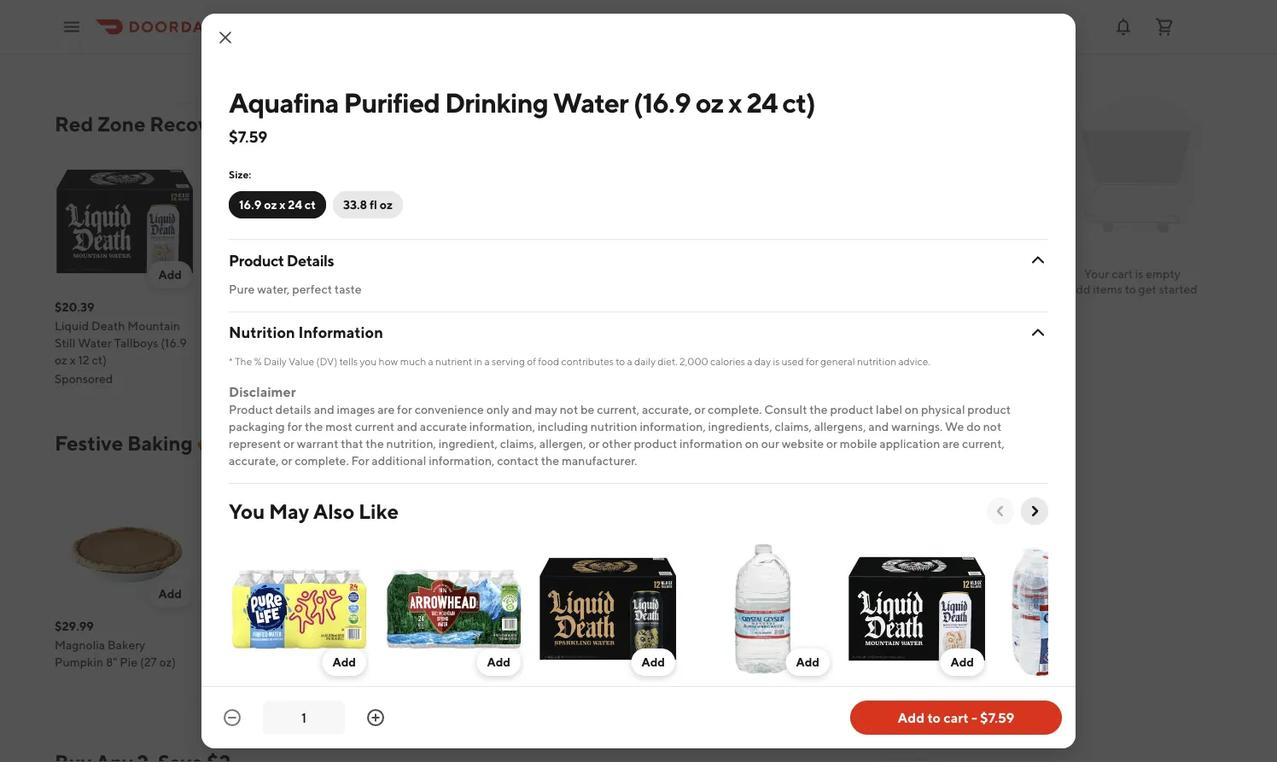 Task type: vqa. For each thing, say whether or not it's contained in the screenshot.
the Add associated with Magnolia Bakery Pumpkin 8" Pie (27 oz) image in the bottom left of the page
yes



Task type: locate. For each thing, give the bounding box(es) containing it.
decrease quantity by 1 image
[[222, 708, 242, 728]]

add up $1.39 table talk pumpkin pie (4 oz)
[[776, 587, 800, 601]]

8" inside $29.99 magnolia bakery pumpkin 8" pie (27 oz)
[[106, 655, 117, 669]]

bakery inside $34.99 magnolia bakery apple crumb 8" pie (35.4 oz)
[[417, 638, 454, 652]]

0 horizontal spatial are
[[378, 403, 395, 417]]

or
[[694, 403, 705, 417], [283, 437, 295, 451], [589, 437, 600, 451], [826, 437, 838, 451], [281, 454, 292, 468]]

and
[[314, 403, 334, 417], [512, 403, 532, 417], [397, 420, 417, 434], [869, 420, 889, 434]]

other
[[602, 437, 631, 451]]

is up get
[[1135, 267, 1143, 281]]

x inside $7.09 emergen-c super orange vitamin c 1000 mg drink mixes (0.32 oz x 10 ct)
[[959, 353, 965, 367]]

1 horizontal spatial c
[[916, 336, 925, 350]]

add down topping
[[898, 710, 925, 726]]

1 horizontal spatial drinking
[[445, 86, 548, 118]]

pumpkin inside $29.99 magnolia bakery pumpkin 8" pie (27 oz)
[[55, 655, 103, 669]]

or left warrant
[[283, 437, 295, 451]]

oz) right "(3"
[[474, 353, 491, 367]]

see
[[801, 117, 822, 131], [801, 436, 822, 450]]

current, down do
[[962, 437, 1005, 451]]

0 horizontal spatial liquid death mountain still water tallboys (16.9 oz x 12 ct) image
[[55, 151, 195, 292]]

notification bell image
[[1113, 17, 1134, 37]]

oz) down dairy
[[945, 655, 962, 669]]

3 8" from the left
[[518, 655, 530, 669]]

0 vertical spatial aquafina
[[229, 86, 339, 118]]

and up most
[[314, 403, 334, 417]]

0 horizontal spatial magnolia
[[55, 638, 105, 652]]

nutrition information button
[[229, 312, 1048, 353]]

2 see from the top
[[801, 436, 822, 450]]

aquafina up * at the top left
[[209, 319, 259, 333]]

or down packaging
[[281, 454, 292, 468]]

0 vertical spatial see all link
[[791, 110, 850, 137]]

$34.99 up (24.9
[[518, 619, 557, 633]]

not right do
[[983, 420, 1002, 434]]

nutrition down orange
[[857, 355, 896, 367]]

1 vertical spatial is
[[773, 355, 780, 367]]

a left daily
[[627, 355, 632, 367]]

1 vertical spatial to
[[616, 355, 625, 367]]

reddi wip original dairy whipped topping (13 oz) image
[[827, 470, 968, 611]]

daily
[[264, 355, 287, 367]]

drink
[[847, 353, 876, 367]]

c left the super
[[882, 319, 891, 333]]

current, right be
[[597, 403, 640, 417]]

serving
[[492, 355, 525, 367]]

add down pecan
[[641, 655, 665, 669]]

product up packaging
[[229, 403, 273, 417]]

add down apple
[[487, 655, 511, 669]]

oz) down apple
[[469, 655, 486, 669]]

0 horizontal spatial drinking
[[209, 336, 256, 350]]

(dv)
[[316, 355, 337, 367]]

taste
[[335, 282, 362, 296]]

festive baking 🥧
[[55, 431, 217, 455]]

1 horizontal spatial vitamin
[[871, 336, 914, 350]]

crystal geyser natural alpine spring water bottle (1 gal) image
[[692, 539, 833, 680]]

oz) inside $6.49 reddi wip original dairy whipped topping (13 oz)
[[945, 655, 962, 669]]

magnolia bakery pumpkin 8" pie (27 oz) image
[[55, 470, 195, 611]]

add for magnolia bakery apple crumb 8" pie (35.4 oz) image at left bottom
[[467, 587, 491, 601]]

0 vertical spatial purified
[[344, 86, 440, 118]]

magnolia down $29.99
[[55, 638, 105, 652]]

sour
[[320, 0, 345, 14]]

whipped
[[827, 655, 879, 669]]

on left 'our'
[[745, 437, 759, 451]]

pumpkin right talk
[[729, 638, 778, 652]]

$3.69
[[673, 300, 704, 314]]

x
[[729, 86, 742, 118], [279, 198, 286, 212], [338, 336, 344, 350], [70, 353, 76, 367], [959, 353, 965, 367]]

aquafina purified drinking water (16.9 oz x 24 ct)
[[229, 86, 815, 118]]

(16.9 inside $7.59 aquafina purified drinking water (16.9 oz x 24 ct)
[[294, 336, 320, 350]]

8" right crumb
[[404, 655, 415, 669]]

1 vertical spatial all
[[825, 436, 840, 450]]

cart inside button
[[944, 710, 969, 726]]

bakery inside $29.99 magnolia bakery pumpkin 8" pie (27 oz)
[[108, 638, 145, 652]]

drinking inside $7.59 aquafina purified drinking water (16.9 oz x 24 ct)
[[209, 336, 256, 350]]

0 horizontal spatial current,
[[597, 403, 640, 417]]

1 horizontal spatial purified
[[344, 86, 440, 118]]

add inside button
[[898, 710, 925, 726]]

0 horizontal spatial nutrition
[[590, 420, 637, 434]]

0 items, open order cart image
[[1154, 17, 1175, 37]]

oz) right (20
[[576, 353, 593, 367]]

2 8" from the left
[[404, 655, 415, 669]]

0 horizontal spatial vitamin
[[518, 319, 561, 333]]

add down dairy
[[951, 655, 974, 669]]

(13
[[928, 655, 943, 669]]

is right the day
[[773, 355, 780, 367]]

add up 'mountain'
[[158, 268, 182, 282]]

started
[[1159, 282, 1198, 296]]

add up dairy
[[931, 587, 954, 601]]

warnings.
[[891, 420, 943, 434]]

vitamin water zero sugar xxx nutrient enhanced water (20 oz) image
[[518, 151, 659, 292]]

fl
[[370, 198, 377, 212]]

oz) inside the $2.49 vitamin water zero sugar xxx nutrient enhanced water (20 oz)
[[576, 353, 593, 367]]

3 bakery from the left
[[571, 638, 609, 652]]

magnolia inside $34.99 magnolia bakery apple crumb 8" pie (35.4 oz)
[[364, 638, 414, 652]]

bakery up (24.9
[[571, 638, 609, 652]]

24
[[746, 86, 777, 118], [288, 198, 302, 212], [209, 353, 223, 367]]

perfect
[[292, 282, 332, 296]]

1 vertical spatial cart
[[944, 710, 969, 726]]

oz) down sour
[[328, 17, 345, 31]]

2 vertical spatial for
[[287, 420, 302, 434]]

may
[[535, 403, 557, 417]]

add up pecan
[[622, 587, 645, 601]]

oz inside $7.09 emergen-c super orange vitamin c 1000 mg drink mixes (0.32 oz x 10 ct)
[[944, 353, 957, 367]]

1 horizontal spatial accurate,
[[642, 403, 692, 417]]

(16.9 inside dialog
[[633, 86, 691, 118]]

accurate,
[[642, 403, 692, 417], [229, 454, 279, 468]]

1 horizontal spatial liquid death mountain still water tallboys (16.9 oz x 12 ct) image
[[847, 539, 988, 680]]

$7.59 aquafina purified drinking water (16.9 oz x 24 ct)
[[209, 300, 344, 367]]

2 horizontal spatial product
[[968, 403, 1011, 417]]

pie left (27
[[120, 655, 138, 669]]

pie left (24.9
[[532, 655, 550, 669]]

product inside disclaimer product details and images are for convenience only and may not be current, accurate, or complete. consult the product label on physical product packaging for the most current and accurate information, including nutrition information, ingredients, claims, allergens, and warnings. we do not represent or warrant that the nutrition, ingredient, claims, allergen, or other product information on our website or mobile application are current, accurate, or complete. for additional information, contact the manufacturer.
[[229, 403, 273, 417]]

2 bakery from the left
[[417, 638, 454, 652]]

0 horizontal spatial cart
[[944, 710, 969, 726]]

1 see all from the top
[[801, 117, 840, 131]]

all
[[825, 117, 840, 131], [825, 436, 840, 450]]

0 vertical spatial are
[[378, 403, 395, 417]]

may
[[269, 499, 309, 523]]

$7.59 down pure
[[209, 300, 239, 314]]

1 vertical spatial cocktail
[[263, 17, 308, 31]]

magnolia up crumb
[[364, 638, 414, 652]]

1 horizontal spatial is
[[1135, 267, 1143, 281]]

2 see all link from the top
[[791, 429, 850, 457]]

ct
[[305, 198, 316, 212]]

33.8
[[343, 198, 367, 212]]

emergen-c super orange vitamin c 1000 mg drink mixes (0.32 oz x 10 ct) image
[[827, 151, 968, 292]]

$0.89
[[364, 300, 397, 314]]

oz) inside $34.99 magnolia bakery apple crumb 8" pie (35.4 oz)
[[469, 655, 486, 669]]

drinking inside dialog
[[445, 86, 548, 118]]

sara lee pumpkin pie with pumpkin & spices (34 oz) image
[[209, 470, 350, 611]]

add up apple
[[467, 587, 491, 601]]

pie inside $34.99 magnolia bakery apple crumb 8" pie (35.4 oz)
[[418, 655, 436, 669]]

pumpkin for lee
[[258, 638, 307, 652]]

is inside your cart is empty add items to get started
[[1135, 267, 1143, 281]]

2 horizontal spatial (16.9
[[633, 86, 691, 118]]

3 magnolia from the left
[[518, 638, 569, 652]]

$34.99 inside $34.99 magnolia bakery pecan 8" pie (24.9 oz)
[[518, 619, 557, 633]]

vitamin up mixes
[[871, 336, 914, 350]]

1 vertical spatial claims,
[[500, 437, 537, 451]]

oz) down table
[[673, 655, 689, 669]]

most
[[325, 420, 352, 434]]

magnolia up (24.9
[[518, 638, 569, 652]]

bakery inside $34.99 magnolia bakery pecan 8" pie (24.9 oz)
[[571, 638, 609, 652]]

see all for first see all link from the bottom of the page
[[801, 436, 840, 450]]

2 magnolia from the left
[[364, 638, 414, 652]]

1 see all link from the top
[[791, 110, 850, 137]]

1 8" from the left
[[106, 655, 117, 669]]

pie
[[309, 638, 327, 652], [780, 638, 798, 652], [120, 655, 138, 669], [418, 655, 436, 669], [532, 655, 550, 669]]

cocktail down club
[[263, 17, 308, 31]]

for
[[806, 355, 819, 367], [397, 403, 412, 417], [287, 420, 302, 434]]

add for reddi wip original dairy whipped topping (13 oz) 'image'
[[931, 587, 954, 601]]

0 horizontal spatial complete.
[[295, 454, 349, 468]]

get
[[1138, 282, 1157, 296]]

1 vertical spatial not
[[983, 420, 1002, 434]]

packets
[[152, 0, 195, 14]]

magnolia bakery apple crumb 8" pie (35.4 oz) image
[[364, 470, 505, 611]]

1 horizontal spatial bakery
[[417, 638, 454, 652]]

not
[[560, 403, 578, 417], [983, 420, 1002, 434]]

1 vertical spatial $7.59
[[209, 300, 239, 314]]

strawberry
[[85, 17, 145, 31]]

$7.59 up "size:"
[[229, 127, 268, 146]]

1 vertical spatial vitamin
[[871, 336, 914, 350]]

(4
[[800, 638, 812, 652]]

magnolia for magnolia bakery apple crumb 8" pie (35.4 oz)
[[364, 638, 414, 652]]

accurate, down represent
[[229, 454, 279, 468]]

x inside 16.9 oz x 24 ct button
[[279, 198, 286, 212]]

do
[[967, 420, 981, 434]]

add
[[158, 268, 182, 282], [313, 268, 336, 282], [1067, 282, 1091, 296], [158, 587, 182, 601], [313, 587, 336, 601], [467, 587, 491, 601], [622, 587, 645, 601], [776, 587, 800, 601], [931, 587, 954, 601], [332, 655, 356, 669], [487, 655, 511, 669], [641, 655, 665, 669], [796, 655, 820, 669], [951, 655, 974, 669], [898, 710, 925, 726]]

product inside dropdown button
[[229, 251, 284, 269]]

0 horizontal spatial is
[[773, 355, 780, 367]]

add for "crystal geyser natural alpine spring water bottle (1 gal)" image
[[796, 655, 820, 669]]

0 vertical spatial $7.59
[[229, 127, 268, 146]]

magnolia for magnolia bakery pecan 8" pie (24.9 oz)
[[518, 638, 569, 652]]

$0.89 maruchan creamy chicken flavor ramen noodle soup bag (3 oz)
[[364, 300, 491, 367]]

1 vertical spatial on
[[745, 437, 759, 451]]

1 horizontal spatial on
[[905, 403, 919, 417]]

a left the day
[[747, 355, 753, 367]]

magnolia inside $29.99 magnolia bakery pumpkin 8" pie (27 oz)
[[55, 638, 105, 652]]

product right other in the left of the page
[[634, 437, 677, 451]]

add up $29.99 magnolia bakery pumpkin 8" pie (27 oz)
[[158, 587, 182, 601]]

aquafina inside $7.59 aquafina purified drinking water (16.9 oz x 24 ct)
[[209, 319, 259, 333]]

0 horizontal spatial (16.9
[[161, 336, 187, 350]]

how
[[379, 355, 398, 367]]

add up spices on the bottom
[[313, 587, 336, 601]]

magnolia
[[55, 638, 105, 652], [364, 638, 414, 652], [518, 638, 569, 652]]

0 vertical spatial c
[[882, 319, 891, 333]]

(16.9 inside $20.39 liquid death mountain still water tallboys (16.9 oz x 12 ct) sponsored
[[161, 336, 187, 350]]

0 vertical spatial see all
[[801, 117, 840, 131]]

1 a from the left
[[428, 355, 434, 367]]

complete. up ingredients,
[[708, 403, 762, 417]]

1 horizontal spatial nutrition
[[857, 355, 896, 367]]

maruchan creamy chicken flavor ramen noodle soup bag (3 oz) image
[[364, 151, 505, 292]]

0 horizontal spatial to
[[616, 355, 625, 367]]

pumpkin inside $1.39 table talk pumpkin pie (4 oz)
[[729, 638, 778, 652]]

the down allergen,
[[541, 454, 559, 468]]

aquafina inside "aquafina purified drinking water (16.9 oz x 24 ct)" dialog
[[229, 86, 339, 118]]

0 horizontal spatial 8"
[[106, 655, 117, 669]]

images
[[337, 403, 375, 417]]

1 bakery from the left
[[108, 638, 145, 652]]

1 magnolia from the left
[[55, 638, 105, 652]]

details
[[287, 251, 334, 269]]

add to cart - $7.59 button
[[850, 701, 1062, 735]]

1 vertical spatial complete.
[[295, 454, 349, 468]]

magnolia inside $34.99 magnolia bakery pecan 8" pie (24.9 oz)
[[518, 638, 569, 652]]

1 text field
[[273, 709, 335, 727]]

0 horizontal spatial cocktail
[[104, 0, 150, 14]]

$7.59 for $7.59
[[229, 127, 268, 146]]

arrowhead 100% mountain spring water plastic bottles (16.9 oz x 24 ct) image
[[383, 539, 524, 680]]

ingredient,
[[439, 437, 498, 451]]

add right spices on the bottom
[[332, 655, 356, 669]]

festive baking 🥧 link
[[55, 429, 217, 457]]

cocktail up strawberry
[[104, 0, 150, 14]]

pie left (4
[[780, 638, 798, 652]]

purified
[[344, 86, 440, 118], [261, 319, 304, 333]]

2 $34.99 from the left
[[518, 619, 557, 633]]

0 vertical spatial on
[[905, 403, 919, 417]]

to left get
[[1125, 282, 1136, 296]]

1 horizontal spatial to
[[927, 710, 941, 726]]

1 vertical spatial liquid death mountain still water tallboys (16.9 oz x 12 ct) image
[[847, 539, 988, 680]]

0 vertical spatial 24
[[746, 86, 777, 118]]

c up (0.32 at the top right of page
[[916, 336, 925, 350]]

the down current
[[366, 437, 384, 451]]

allergen,
[[539, 437, 586, 451]]

(20
[[554, 353, 574, 367]]

much
[[400, 355, 426, 367]]

0 horizontal spatial purified
[[261, 319, 304, 333]]

8" inside $34.99 magnolia bakery pecan 8" pie (24.9 oz)
[[518, 655, 530, 669]]

0 vertical spatial current,
[[597, 403, 640, 417]]

magnolia bakery pecan 8" pie (24.9 oz) image
[[518, 470, 659, 611]]

0 vertical spatial complete.
[[708, 403, 762, 417]]

ct) inside $7.09 emergen-c super orange vitamin c 1000 mg drink mixes (0.32 oz x 10 ct)
[[843, 370, 858, 384]]

including
[[538, 420, 588, 434]]

represent
[[229, 437, 281, 451]]

liquid death mountain still water tallboys (16.9 oz x 12 ct) image
[[55, 151, 195, 292], [847, 539, 988, 680]]

lee
[[235, 638, 256, 652]]

1 product from the top
[[229, 251, 284, 269]]

1 vertical spatial see all link
[[791, 429, 850, 457]]

1 vertical spatial see
[[801, 436, 822, 450]]

nutrition
[[857, 355, 896, 367], [590, 420, 637, 434]]

8" left (27
[[106, 655, 117, 669]]

on up warnings.
[[905, 403, 919, 417]]

product up pure
[[229, 251, 284, 269]]

0 horizontal spatial on
[[745, 437, 759, 451]]

bakery for (24.9
[[571, 638, 609, 652]]

topping
[[881, 655, 925, 669]]

1 vertical spatial current,
[[962, 437, 1005, 451]]

for right used
[[806, 355, 819, 367]]

details
[[275, 403, 312, 417]]

current,
[[597, 403, 640, 417], [962, 437, 1005, 451]]

0 vertical spatial cart
[[1112, 267, 1133, 281]]

pie up spices on the bottom
[[309, 638, 327, 652]]

oz) right (24.9
[[583, 655, 600, 669]]

to left - at the bottom of the page
[[927, 710, 941, 726]]

product up "allergens," on the bottom right
[[830, 403, 874, 417]]

0 vertical spatial for
[[806, 355, 819, 367]]

product
[[229, 251, 284, 269], [229, 403, 273, 417]]

2 vertical spatial to
[[927, 710, 941, 726]]

%
[[254, 355, 262, 367]]

pumpkin
[[258, 638, 307, 652], [729, 638, 778, 652], [55, 655, 103, 669], [235, 655, 284, 669]]

apple
[[457, 638, 490, 652]]

cart
[[1112, 267, 1133, 281], [944, 710, 969, 726]]

oz inside $20.39 liquid death mountain still water tallboys (16.9 oz x 12 ct) sponsored
[[55, 353, 67, 367]]

information,
[[469, 420, 535, 434], [640, 420, 706, 434], [429, 454, 495, 468]]

0 horizontal spatial claims,
[[500, 437, 537, 451]]

1 horizontal spatial 8"
[[404, 655, 415, 669]]

(0.32
[[913, 353, 942, 367]]

a left "bag"
[[428, 355, 434, 367]]

0 vertical spatial not
[[560, 403, 578, 417]]

1 vertical spatial drinking
[[209, 336, 256, 350]]

$7.59 right - at the bottom of the page
[[980, 710, 1015, 726]]

1 horizontal spatial cocktail
[[263, 17, 308, 31]]

or up manufacturer.
[[589, 437, 600, 451]]

0 vertical spatial is
[[1135, 267, 1143, 281]]

add for table talk pumpkin pie (4 oz) 'image'
[[776, 587, 800, 601]]

0 vertical spatial see
[[801, 117, 822, 131]]

(3
[[461, 353, 472, 367]]

add for the right liquid death mountain still water tallboys (16.9 oz x 12 ct) image
[[951, 655, 974, 669]]

$34.99 up crumb
[[364, 619, 403, 633]]

1 vertical spatial aquafina
[[209, 319, 259, 333]]

0 vertical spatial accurate,
[[642, 403, 692, 417]]

$2.49 vitamin water zero sugar xxx nutrient enhanced water (20 oz)
[[518, 300, 658, 367]]

2 horizontal spatial to
[[1125, 282, 1136, 296]]

0 vertical spatial nutrition
[[857, 355, 896, 367]]

1 vertical spatial for
[[397, 403, 412, 417]]

add for the liquid death sparkling water tallboys (16.9 oz x 12 ct) image
[[641, 655, 665, 669]]

add for arrowhead 100% mountain spring water plastic bottles (16.9 oz x 24 ct) image in the left of the page
[[487, 655, 511, 669]]

add down (4
[[796, 655, 820, 669]]

$34.99 for $34.99 magnolia bakery apple crumb 8" pie (35.4 oz)
[[364, 619, 403, 633]]

0 horizontal spatial accurate,
[[229, 454, 279, 468]]

1 horizontal spatial 24
[[288, 198, 302, 212]]

$34.99 inside $34.99 magnolia bakery apple crumb 8" pie (35.4 oz)
[[364, 619, 403, 633]]

product
[[830, 403, 874, 417], [968, 403, 1011, 417], [634, 437, 677, 451]]

pie left (35.4
[[418, 655, 436, 669]]

bakery up (35.4
[[417, 638, 454, 652]]

2 see all from the top
[[801, 436, 840, 450]]

cart left - at the bottom of the page
[[944, 710, 969, 726]]

previous button of carousel image
[[876, 435, 893, 452]]

0 vertical spatial cocktail
[[104, 0, 150, 14]]

for up nutrition,
[[397, 403, 412, 417]]

8" left (24.9
[[518, 655, 530, 669]]

bakery up (27
[[108, 638, 145, 652]]

2 a from the left
[[484, 355, 490, 367]]

table talk pumpkin pie (4 oz) image
[[673, 470, 814, 611]]

1 vertical spatial c
[[916, 336, 925, 350]]

original
[[888, 638, 931, 652]]

calories
[[710, 355, 745, 367]]

1 horizontal spatial complete.
[[708, 403, 762, 417]]

1 horizontal spatial (16.9
[[294, 336, 320, 350]]

allergens,
[[814, 420, 866, 434]]

the up "allergens," on the bottom right
[[810, 403, 828, 417]]

oz inside $7.59 aquafina purified drinking water (16.9 oz x 24 ct)
[[323, 336, 335, 350]]

a right in on the left
[[484, 355, 490, 367]]

$7.59 for $7.59 aquafina purified drinking water (16.9 oz x 24 ct)
[[209, 300, 239, 314]]

product up do
[[968, 403, 1011, 417]]

2 horizontal spatial magnolia
[[518, 638, 569, 652]]

sparkling
[[209, 17, 260, 31]]

aquafina up "size:"
[[229, 86, 339, 118]]

1 vertical spatial purified
[[261, 319, 304, 333]]

2 vertical spatial $7.59
[[980, 710, 1015, 726]]

accurate, down the diet.
[[642, 403, 692, 417]]

cocktail inside craftmix cocktail packets mule strawberry
[[104, 0, 150, 14]]

1 horizontal spatial are
[[943, 437, 960, 451]]

$7.59
[[229, 127, 268, 146], [209, 300, 239, 314], [980, 710, 1015, 726]]

add down your
[[1067, 282, 1091, 296]]

bag
[[437, 353, 458, 367]]

information
[[298, 323, 383, 341]]

add for 'aquafina purified drinking water (16.9 oz x 24 ct)' image
[[313, 268, 336, 282]]

purified inside "aquafina purified drinking water (16.9 oz x 24 ct)" dialog
[[344, 86, 440, 118]]

1 vertical spatial are
[[943, 437, 960, 451]]

craftmix
[[55, 0, 102, 14]]

vitamin inside $7.09 emergen-c super orange vitamin c 1000 mg drink mixes (0.32 oz x 10 ct)
[[871, 336, 914, 350]]

8" for $29.99
[[106, 655, 117, 669]]

are down we on the bottom right
[[943, 437, 960, 451]]

2 horizontal spatial 8"
[[518, 655, 530, 669]]

1 vertical spatial nutrition
[[590, 420, 637, 434]]

not up including at the bottom
[[560, 403, 578, 417]]

purified inside $7.59 aquafina purified drinking water (16.9 oz x 24 ct)
[[261, 319, 304, 333]]

1 vertical spatial 24
[[288, 198, 302, 212]]

oz) inside $34.99 magnolia bakery pecan 8" pie (24.9 oz)
[[583, 655, 600, 669]]

pie inside $10.39 sara lee pumpkin pie with pumpkin & spices (34 oz)
[[309, 638, 327, 652]]

1 $34.99 from the left
[[364, 619, 403, 633]]

vitamin up xxx
[[518, 319, 561, 333]]

0 vertical spatial vitamin
[[518, 319, 561, 333]]

website
[[782, 437, 824, 451]]

1 vertical spatial see all
[[801, 436, 840, 450]]

2 horizontal spatial bakery
[[571, 638, 609, 652]]

nutrition up other in the left of the page
[[590, 420, 637, 434]]

1 horizontal spatial $34.99
[[518, 619, 557, 633]]

0 vertical spatial all
[[825, 117, 840, 131]]

complete. down warrant
[[295, 454, 349, 468]]

cocktail inside mocktail club capri sour sparkling cocktail (12 oz)
[[263, 17, 308, 31]]

ct)
[[782, 86, 815, 118], [92, 353, 107, 367], [226, 353, 240, 367], [843, 370, 858, 384]]

product details button
[[229, 240, 1048, 281]]

1 horizontal spatial cart
[[1112, 267, 1133, 281]]

to down enhanced
[[616, 355, 625, 367]]

add up the perfect
[[313, 268, 336, 282]]

$34.99 magnolia bakery pecan 8" pie (24.9 oz)
[[518, 619, 645, 669]]

0 vertical spatial to
[[1125, 282, 1136, 296]]

are up current
[[378, 403, 395, 417]]

information, down only
[[469, 420, 535, 434]]

claims, up contact
[[500, 437, 537, 451]]

0 horizontal spatial 24
[[209, 353, 223, 367]]

day
[[754, 355, 771, 367]]

0 vertical spatial product
[[229, 251, 284, 269]]

nutrition inside disclaimer product details and images are for convenience only and may not be current, accurate, or complete. consult the product label on physical product packaging for the most current and accurate information, including nutrition information, ingredients, claims, allergens, and warnings. we do not represent or warrant that the nutrition, ingredient, claims, allergen, or other product information on our website or mobile application are current, accurate, or complete. for additional information, contact the manufacturer.
[[590, 420, 637, 434]]

for down details
[[287, 420, 302, 434]]

pumpkin down $29.99
[[55, 655, 103, 669]]

2 product from the top
[[229, 403, 273, 417]]

oz) right (34
[[230, 672, 246, 686]]

$7.59 inside $7.59 aquafina purified drinking water (16.9 oz x 24 ct)
[[209, 300, 239, 314]]

accurate
[[420, 420, 467, 434]]



Task type: describe. For each thing, give the bounding box(es) containing it.
$34.99 for $34.99 magnolia bakery pecan 8" pie (24.9 oz)
[[518, 619, 557, 633]]

water inside $7.59 aquafina purified drinking water (16.9 oz x 24 ct)
[[258, 336, 292, 350]]

water inside $20.39 liquid death mountain still water tallboys (16.9 oz x 12 ct) sponsored
[[78, 336, 112, 350]]

to inside add to cart - $7.59 button
[[927, 710, 941, 726]]

packaging
[[229, 420, 285, 434]]

8" for $34.99
[[518, 655, 530, 669]]

vitamin inside the $2.49 vitamin water zero sugar xxx nutrient enhanced water (20 oz)
[[518, 319, 561, 333]]

like
[[359, 499, 399, 523]]

1 all from the top
[[825, 117, 840, 131]]

diet.
[[658, 355, 678, 367]]

convenience
[[415, 403, 484, 417]]

x inside $20.39 liquid death mountain still water tallboys (16.9 oz x 12 ct) sponsored
[[70, 353, 76, 367]]

oz) inside $10.39 sara lee pumpkin pie with pumpkin & spices (34 oz)
[[230, 672, 246, 686]]

0 horizontal spatial product
[[634, 437, 677, 451]]

recovery
[[150, 111, 238, 136]]

$10.39
[[209, 619, 247, 633]]

1000
[[927, 336, 957, 350]]

tells
[[339, 355, 358, 367]]

items
[[1093, 282, 1122, 296]]

cart inside your cart is empty add items to get started
[[1112, 267, 1133, 281]]

empty retail cart image
[[1052, 85, 1213, 246]]

spices
[[296, 655, 332, 669]]

of
[[527, 355, 536, 367]]

our
[[761, 437, 779, 451]]

table
[[673, 638, 702, 652]]

liquid death sparkling water tallboys (16.9 oz x 12 ct) image
[[538, 539, 679, 680]]

only
[[486, 403, 509, 417]]

you
[[360, 355, 377, 367]]

$7.59 inside button
[[980, 710, 1015, 726]]

(12
[[310, 17, 326, 31]]

add for magnolia bakery pumpkin 8" pie (27 oz) image
[[158, 587, 182, 601]]

1 horizontal spatial claims,
[[775, 420, 812, 434]]

1 horizontal spatial product
[[830, 403, 874, 417]]

$6.49
[[827, 619, 859, 633]]

information, up information at the bottom of page
[[640, 420, 706, 434]]

previous button of carousel image
[[992, 503, 1009, 520]]

to inside your cart is empty add items to get started
[[1125, 282, 1136, 296]]

zone
[[97, 111, 145, 136]]

0 vertical spatial liquid death mountain still water tallboys (16.9 oz x 12 ct) image
[[55, 151, 195, 292]]

tallboys
[[114, 336, 158, 350]]

sugar
[[627, 319, 658, 333]]

you may also like
[[229, 499, 399, 523]]

mocktail club capri sour sparkling cocktail (12 oz)
[[209, 0, 345, 31]]

current
[[355, 420, 395, 434]]

mountain
[[127, 319, 180, 333]]

pumpkin for bakery
[[55, 655, 103, 669]]

we
[[945, 420, 964, 434]]

$7.09
[[827, 300, 859, 314]]

wip
[[862, 638, 885, 652]]

nutrient
[[435, 355, 472, 367]]

$34.99 magnolia bakery apple crumb 8" pie (35.4 oz)
[[364, 619, 490, 669]]

enhanced
[[594, 336, 649, 350]]

oz) inside $1.39 table talk pumpkin pie (4 oz)
[[673, 655, 689, 669]]

maruchan
[[364, 319, 419, 333]]

pumpkin for talk
[[729, 638, 778, 652]]

pumpkin down lee at the bottom left of page
[[235, 655, 284, 669]]

craftmix cocktail packets mule strawberry
[[55, 0, 195, 31]]

with
[[209, 655, 233, 669]]

close image
[[215, 27, 236, 48]]

also
[[313, 499, 355, 523]]

2 all from the top
[[825, 436, 840, 450]]

next button of carousel image
[[910, 435, 927, 452]]

capri
[[288, 0, 318, 14]]

pure water, perfect taste
[[229, 282, 362, 296]]

0 horizontal spatial for
[[287, 420, 302, 434]]

$10.39 sara lee pumpkin pie with pumpkin & spices (34 oz)
[[209, 619, 332, 686]]

sponsored
[[55, 372, 113, 386]]

pie inside $29.99 magnolia bakery pumpkin 8" pie (27 oz)
[[120, 655, 138, 669]]

the up warrant
[[305, 420, 323, 434]]

$2.49
[[518, 300, 550, 314]]

ct) inside $7.59 aquafina purified drinking water (16.9 oz x 24 ct)
[[226, 353, 240, 367]]

soup
[[407, 353, 435, 367]]

club
[[259, 0, 286, 14]]

0 horizontal spatial not
[[560, 403, 578, 417]]

or down "allergens," on the bottom right
[[826, 437, 838, 451]]

magnolia for magnolia bakery pumpkin 8" pie (27 oz)
[[55, 638, 105, 652]]

pie inside $34.99 magnolia bakery pecan 8" pie (24.9 oz)
[[532, 655, 550, 669]]

aquafina purified drinking water (16.9 oz x 24 ct) dialog
[[201, 0, 1142, 762]]

24 inside $7.59 aquafina purified drinking water (16.9 oz x 24 ct)
[[209, 353, 223, 367]]

mule
[[55, 17, 83, 31]]

33.8 fl oz button
[[333, 191, 403, 219]]

daily
[[634, 355, 656, 367]]

mg
[[827, 353, 844, 367]]

$1.39
[[673, 619, 702, 633]]

disclaimer
[[229, 384, 296, 400]]

mobile
[[840, 437, 877, 451]]

and up previous button of carousel image
[[869, 420, 889, 434]]

liquid
[[55, 319, 89, 333]]

pecan
[[611, 638, 645, 652]]

increase quantity by 1 image
[[365, 708, 386, 728]]

1 see from the top
[[801, 117, 822, 131]]

talk
[[705, 638, 727, 652]]

$29.99
[[55, 619, 94, 633]]

used
[[782, 355, 804, 367]]

16.9 oz x 24 ct
[[239, 198, 316, 212]]

oz) inside $29.99 magnolia bakery pumpkin 8" pie (27 oz)
[[159, 655, 176, 669]]

and left may
[[512, 403, 532, 417]]

or up information at the bottom of page
[[694, 403, 705, 417]]

nestle pure life purified water bottles (16.9 oz x 24 ct) image
[[229, 539, 370, 680]]

🥧
[[197, 431, 217, 455]]

still
[[55, 336, 75, 350]]

water inside dialog
[[553, 86, 628, 118]]

aquafina purified drinking water (16.9 oz x 24 ct) image
[[209, 151, 350, 292]]

add inside your cart is empty add items to get started
[[1067, 282, 1091, 296]]

you
[[229, 499, 265, 523]]

$6.49 reddi wip original dairy whipped topping (13 oz)
[[827, 619, 962, 669]]

ct) inside dialog
[[782, 86, 815, 118]]

0 horizontal spatial c
[[882, 319, 891, 333]]

be
[[581, 403, 595, 417]]

$20.39 liquid death mountain still water tallboys (16.9 oz x 12 ct) sponsored
[[55, 300, 187, 386]]

24 inside button
[[288, 198, 302, 212]]

4 a from the left
[[747, 355, 753, 367]]

3 a from the left
[[627, 355, 632, 367]]

is inside "aquafina purified drinking water (16.9 oz x 24 ct)" dialog
[[773, 355, 780, 367]]

x inside $7.59 aquafina purified drinking water (16.9 oz x 24 ct)
[[338, 336, 344, 350]]

disclaimer product details and images are for convenience only and may not be current, accurate, or complete. consult the product label on physical product packaging for the most current and accurate information, including nutrition information, ingredients, claims, allergens, and warnings. we do not represent or warrant that the nutrition, ingredient, claims, allergen, or other product information on our website or mobile application are current, accurate, or complete. for additional information, contact the manufacturer.
[[229, 384, 1011, 468]]

oz) inside $0.89 maruchan creamy chicken flavor ramen noodle soup bag (3 oz)
[[474, 353, 491, 367]]

open menu image
[[61, 17, 82, 37]]

1 horizontal spatial for
[[397, 403, 412, 417]]

oz) inside mocktail club capri sour sparkling cocktail (12 oz)
[[328, 17, 345, 31]]

10
[[827, 370, 840, 384]]

1 vertical spatial accurate,
[[229, 454, 279, 468]]

bakery for (27
[[108, 638, 145, 652]]

water,
[[257, 282, 290, 296]]

$20.39
[[55, 300, 94, 314]]

pure
[[229, 282, 255, 296]]

size:
[[229, 168, 251, 180]]

1 horizontal spatial not
[[983, 420, 1002, 434]]

value
[[289, 355, 314, 367]]

red bull sugar free energy drink (12 oz) image
[[673, 151, 814, 292]]

orange
[[827, 336, 869, 350]]

nutrient
[[545, 336, 592, 350]]

add for the top liquid death mountain still water tallboys (16.9 oz x 12 ct) image
[[158, 268, 182, 282]]

bakery for pie
[[417, 638, 454, 652]]

33.8 fl oz
[[343, 198, 393, 212]]

see all for first see all link from the top
[[801, 117, 840, 131]]

next button of carousel image
[[1026, 503, 1043, 520]]

reddi
[[827, 638, 860, 652]]

add for sara lee pumpkin pie with pumpkin & spices (34 oz) image
[[313, 587, 336, 601]]

pie inside $1.39 table talk pumpkin pie (4 oz)
[[780, 638, 798, 652]]

additional
[[372, 454, 426, 468]]

1 horizontal spatial current,
[[962, 437, 1005, 451]]

information, down ingredient,
[[429, 454, 495, 468]]

ct) inside $20.39 liquid death mountain still water tallboys (16.9 oz x 12 ct) sponsored
[[92, 353, 107, 367]]

add for magnolia bakery pecan 8" pie (24.9 oz) image
[[622, 587, 645, 601]]

add for nestle pure life purified water bottles (16.9 oz x 24 ct) image
[[332, 655, 356, 669]]

and up nutrition,
[[397, 420, 417, 434]]

general
[[821, 355, 855, 367]]

8" inside $34.99 magnolia bakery apple crumb 8" pie (35.4 oz)
[[404, 655, 415, 669]]

that
[[341, 437, 363, 451]]

information
[[680, 437, 743, 451]]



